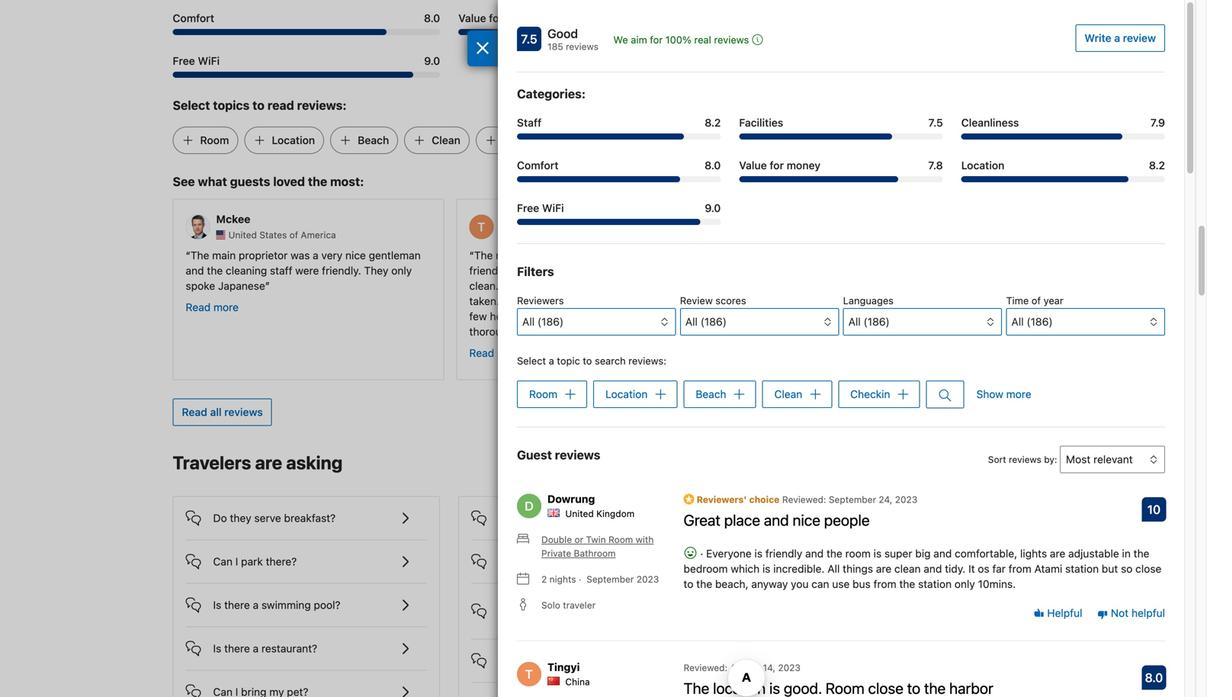 Task type: vqa. For each thing, say whether or not it's contained in the screenshot.
an
yes



Task type: locate. For each thing, give the bounding box(es) containing it.
read more down thoroughly
[[469, 347, 522, 359]]

2 horizontal spatial of
[[1032, 295, 1041, 306]]

the left location
[[684, 679, 710, 697]]

taken.
[[469, 295, 500, 307]]

very inside the " the member of staff was really polite and friendly. the room was a good size and very clean. good precautions against covid were taken. for example, windows are kept open for a few hours after guests stay, the room is cleaned thoroughly with...
[[664, 264, 685, 277]]

4 all (186) button from the left
[[1006, 308, 1165, 336]]

stay
[[958, 279, 978, 292]]

is for is there a restaurant?
[[213, 642, 221, 655]]

2 horizontal spatial 2023
[[895, 494, 918, 505]]

aim
[[631, 34, 647, 45]]

room
[[780, 249, 805, 262], [533, 264, 559, 277], [627, 310, 652, 323], [846, 547, 871, 560]]

shuttle
[[589, 555, 623, 568]]

double or twin room with private bathroom link
[[517, 533, 665, 560]]

location 8.2 meter
[[744, 29, 1012, 35], [962, 176, 1165, 182]]

1 all (186) button from the left
[[517, 308, 676, 336]]

" for very
[[554, 325, 559, 338]]

0 horizontal spatial united
[[228, 230, 257, 240]]

good inside the " the member of staff was really polite and friendly. the room was a good size and very clean. good precautions against covid were taken. for example, windows are kept open for a few hours after guests stay, the room is cleaned thoroughly with...
[[502, 279, 528, 292]]

1 horizontal spatial free wifi 9.0 meter
[[517, 219, 721, 225]]

wifi up topics on the left
[[198, 54, 220, 67]]

select down with...
[[517, 355, 546, 366]]

(186) for reviewers
[[538, 315, 564, 328]]

more for the member of staff was really polite and friendly. the room was a good size and very clean. good precautions against covid were taken. for example, windows are kept open for a few hours after guests stay, the room is cleaned thoroughly with...
[[497, 347, 522, 359]]

0 vertical spatial reviews:
[[297, 98, 347, 112]]

do
[[574, 654, 587, 667]]

it
[[970, 249, 977, 262]]

was
[[291, 249, 310, 262], [578, 249, 597, 262], [849, 249, 868, 262], [562, 264, 581, 277]]

select a topic to search reviews:
[[517, 355, 667, 366]]

0 horizontal spatial good
[[502, 279, 528, 292]]

staff
[[552, 249, 575, 262], [270, 264, 292, 277]]

1 vertical spatial select
[[517, 355, 546, 366]]

how and when do i pay?
[[499, 654, 619, 667]]

is down can
[[213, 599, 221, 611]]

8.2 left facilities
[[705, 116, 721, 129]]

september down shuttle
[[587, 574, 634, 584]]

0 horizontal spatial value for money 7.8 meter
[[459, 29, 726, 35]]

2023 right 24,
[[895, 494, 918, 505]]

can i park there? button
[[186, 540, 427, 571]]

reviews left by: at right bottom
[[1009, 454, 1042, 465]]

0 vertical spatial 8.2
[[705, 116, 721, 129]]

" for spoke
[[265, 279, 270, 292]]

scored 8.0 element
[[1142, 665, 1166, 690]]

for inside the " the member of staff was really polite and friendly. the room was a good size and very clean. good precautions against covid were taken. for example, windows are kept open for a few hours after guests stay, the room is cleaned thoroughly with...
[[685, 295, 698, 307]]

1 horizontal spatial comfort
[[517, 159, 559, 172]]

staff up precautions
[[552, 249, 575, 262]]

is down the open
[[655, 310, 663, 323]]

0 vertical spatial only
[[391, 264, 412, 277]]

0 horizontal spatial of
[[290, 230, 298, 240]]

when
[[545, 654, 571, 667]]

1 horizontal spatial read more
[[469, 347, 522, 359]]

1 friendly. from the left
[[322, 264, 361, 277]]

an inside the is there an airport shuttle service? button
[[539, 555, 551, 568]]

0 vertical spatial nice
[[345, 249, 366, 262]]

read for " the main proprietor was a very nice gentleman and the cleaning staff were friendly.  they only spoke japanese
[[186, 301, 211, 313]]

2 friendly. from the left
[[469, 264, 509, 277]]

1 horizontal spatial free wifi
[[517, 202, 564, 214]]

1 horizontal spatial united
[[565, 508, 594, 519]]

cleanliness 7.9 meter
[[962, 133, 1165, 140]]

read
[[186, 301, 211, 313], [469, 347, 494, 359], [182, 406, 207, 418]]

1 vertical spatial value for money 7.8 meter
[[739, 176, 943, 182]]

reviewed: for reviewed: september 24, 2023
[[782, 494, 826, 505]]

states
[[259, 230, 287, 240]]

is left restaurant?
[[213, 642, 221, 655]]

0 vertical spatial reviewed:
[[782, 494, 826, 505]]

are left asking
[[255, 452, 282, 473]]

looking?
[[863, 569, 924, 586]]

1 horizontal spatial of
[[540, 249, 549, 262]]

good inside good 185 reviews
[[548, 26, 578, 41]]

is there a swimming pool?
[[213, 599, 341, 611]]

but
[[1102, 562, 1118, 575]]

there inside the is there an airport shuttle service? button
[[510, 555, 536, 568]]

it inside the everyone is friendly and the room is super big and comfortable, lights are adjustable in the bedroom which is incredible. all things are clean and  tidy. it os far from atami station but so close to the beach, anyway you can use bus from the station only 10mins.
[[969, 562, 975, 575]]

2 all (186) button from the left
[[680, 308, 839, 336]]

1 vertical spatial money
[[787, 159, 821, 172]]

breakfast?
[[284, 512, 336, 524]]

are up atami
[[1050, 547, 1066, 560]]

1 vertical spatial free wifi 9.0 meter
[[517, 219, 721, 225]]

september up people
[[829, 494, 876, 505]]

i right "do"
[[590, 654, 593, 667]]

room up many
[[780, 249, 805, 262]]

incredible.
[[774, 562, 825, 575]]

it
[[837, 264, 843, 277], [969, 562, 975, 575]]

0 vertical spatial comfort
[[173, 12, 214, 24]]

0 horizontal spatial "
[[186, 249, 191, 262]]

read inside button
[[182, 406, 207, 418]]

0 horizontal spatial select
[[173, 98, 210, 112]]

location
[[713, 679, 766, 697]]

and inside button
[[524, 654, 542, 667]]

2 horizontal spatial 8.0
[[1145, 670, 1163, 685]]

there inside is there a restaurant? "button"
[[224, 642, 250, 655]]

friendly. inside the " the member of staff was really polite and friendly. the room was a good size and very clean. good precautions against covid were taken. for example, windows are kept open for a few hours after guests stay, the room is cleaned thoroughly with...
[[469, 264, 509, 277]]

from right bus
[[874, 578, 897, 590]]

united inside list of reviews region
[[565, 508, 594, 519]]

0 vertical spatial i
[[235, 555, 238, 568]]

free wifi up member
[[517, 202, 564, 214]]

nice inside list of reviews region
[[793, 511, 821, 529]]

8.2 for location
[[1149, 159, 1165, 172]]

is there a swimming pool? button
[[186, 584, 427, 614]]

comfort for comfort 8.0 meter to the right
[[517, 159, 559, 172]]

2 vertical spatial 2023
[[778, 662, 801, 673]]

1 horizontal spatial in
[[1122, 547, 1131, 560]]

value up 'close' image
[[459, 12, 486, 24]]

1 horizontal spatial were
[[660, 279, 684, 292]]

1 horizontal spatial 9.0
[[705, 202, 721, 214]]

2 (186) from the left
[[701, 315, 727, 328]]

rated good element
[[548, 24, 599, 43]]

and up the pleasant
[[922, 264, 940, 277]]

it inside the room number was surprisingly big and it had a very nice view. it is a small hotel and didn't have too many guests. we had a very pleasant stay there.
[[837, 264, 843, 277]]

2023 right 14,
[[778, 662, 801, 673]]

0 vertical spatial wifi
[[198, 54, 220, 67]]

3 all (186) button from the left
[[843, 308, 1002, 336]]

facilities
[[739, 116, 783, 129]]

guests
[[230, 174, 270, 189], [547, 310, 580, 323]]

1 horizontal spatial reviewed:
[[782, 494, 826, 505]]

pool?
[[314, 599, 341, 611]]

0 horizontal spatial were
[[295, 264, 319, 277]]

and right how
[[524, 654, 542, 667]]

all down "languages"
[[849, 315, 861, 328]]

all (186) for languages
[[849, 315, 890, 328]]

from
[[1009, 562, 1032, 575], [874, 578, 897, 590]]

0 horizontal spatial friendly.
[[322, 264, 361, 277]]

0 horizontal spatial from
[[874, 578, 897, 590]]

see inside button
[[928, 458, 947, 470]]

adjustable
[[1069, 547, 1119, 560]]

1 horizontal spatial an
[[812, 654, 824, 666]]

1 " from the left
[[186, 249, 191, 262]]

1 horizontal spatial staff
[[552, 249, 575, 262]]

topics
[[213, 98, 250, 112]]

all (186) button for time of year
[[1006, 308, 1165, 336]]

value for money down facilities
[[739, 159, 821, 172]]

a left restaurant?
[[253, 642, 259, 655]]

for down facilities
[[770, 159, 784, 172]]

is up does
[[499, 555, 507, 568]]

read more button down thoroughly
[[469, 345, 522, 361]]

1 vertical spatial in
[[1122, 547, 1131, 560]]

close
[[1136, 562, 1162, 575], [868, 679, 904, 697]]

were inside " the main proprietor was a very nice gentleman and the cleaning staff were friendly.  they only spoke japanese
[[295, 264, 319, 277]]

we for an
[[767, 654, 783, 666]]

the inside the room number was surprisingly big and it had a very nice view. it is a small hotel and didn't have too many guests. we had a very pleasant stay there.
[[758, 249, 777, 262]]

there inside the is there a swimming pool? button
[[224, 599, 250, 611]]

1 vertical spatial see
[[928, 458, 947, 470]]

1 vertical spatial comfort 8.0 meter
[[517, 176, 721, 182]]

there for is there a swimming pool?
[[224, 599, 250, 611]]

all for review scores
[[686, 315, 698, 328]]

rooms?
[[543, 612, 580, 625]]

beach
[[358, 134, 389, 146], [696, 388, 727, 400]]

china
[[565, 676, 590, 687]]

traveler
[[563, 600, 596, 610]]

location down cleanliness at the top right of page
[[962, 159, 1005, 172]]

all (186)
[[522, 315, 564, 328], [686, 315, 727, 328], [849, 315, 890, 328], [1012, 315, 1053, 328]]

more down thoroughly
[[497, 347, 522, 359]]

8.0
[[424, 12, 440, 24], [705, 159, 721, 172], [1145, 670, 1163, 685]]

was inside the room number was surprisingly big and it had a very nice view. it is a small hotel and didn't have too many guests. we had a very pleasant stay there.
[[849, 249, 868, 262]]

all (186) down "languages"
[[849, 315, 890, 328]]

was up small
[[849, 249, 868, 262]]

free wifi for rightmost free wifi 9.0 meter
[[517, 202, 564, 214]]

spoke
[[186, 279, 215, 292]]

nice inside the room number was surprisingly big and it had a very nice view. it is a small hotel and didn't have too many guests. we had a very pleasant stay there.
[[786, 264, 806, 277]]

1 horizontal spatial location
[[606, 388, 648, 400]]

only
[[391, 264, 412, 277], [955, 578, 975, 590]]

to left read
[[253, 98, 265, 112]]

by:
[[1044, 454, 1057, 465]]

· right nights
[[579, 574, 582, 584]]

was down united states of america at the top of page
[[291, 249, 310, 262]]

1 vertical spatial reviewed:
[[684, 662, 728, 673]]

great place and nice people
[[684, 511, 870, 529]]

1 vertical spatial beach
[[696, 388, 727, 400]]

show
[[977, 388, 1004, 401]]

friendly
[[766, 547, 803, 560]]

august
[[730, 662, 761, 673]]

2 vertical spatial location
[[606, 388, 648, 400]]

1 vertical spatial of
[[540, 249, 549, 262]]

a inside button
[[1115, 32, 1120, 44]]

money
[[506, 12, 540, 24], [787, 159, 821, 172]]

there for is there a spa?
[[510, 512, 536, 524]]

friendly. left they
[[322, 264, 361, 277]]

place
[[724, 511, 760, 529]]

read more for " the main proprietor was a very nice gentleman and the cleaning staff were friendly.  they only spoke japanese
[[186, 301, 239, 313]]

free wifi 9.0 meter
[[173, 72, 440, 78], [517, 219, 721, 225]]

in up so
[[1122, 547, 1131, 560]]

" for " the main proprietor was a very nice gentleman and the cleaning staff were friendly.  they only spoke japanese
[[186, 249, 191, 262]]

there left restaurant?
[[224, 642, 250, 655]]

0 horizontal spatial guests
[[230, 174, 270, 189]]

all (186) button down windows
[[517, 308, 676, 336]]

1 horizontal spatial it
[[969, 562, 975, 575]]

in down the staff
[[540, 134, 549, 146]]

0 vertical spatial 7.5
[[521, 32, 537, 46]]

comfort 8.0 meter
[[173, 29, 440, 35], [517, 176, 721, 182]]

open
[[657, 295, 682, 307]]

location down read
[[272, 134, 315, 146]]

we inside the room number was surprisingly big and it had a very nice view. it is a small hotel and didn't have too many guests. we had a very pleasant stay there.
[[841, 279, 856, 292]]

only down gentleman
[[391, 264, 412, 277]]

united inside this is a carousel with rotating slides. it displays featured reviews of the property. use the next and previous buttons to navigate. "region"
[[228, 230, 257, 240]]

nice up they
[[345, 249, 366, 262]]

close down the answer
[[868, 679, 904, 697]]

value for money 7.8 meter
[[459, 29, 726, 35], [739, 176, 943, 182]]

1 vertical spatial big
[[916, 547, 931, 560]]

anyway
[[752, 578, 788, 590]]

for up 'close' image
[[489, 12, 503, 24]]

read more
[[186, 301, 239, 313], [469, 347, 522, 359]]

were inside the " the member of staff was really polite and friendly. the room was a good size and very clean. good precautions against covid were taken. for example, windows are kept open for a few hours after guests stay, the room is cleaned thoroughly with...
[[660, 279, 684, 292]]

0 horizontal spatial september
[[587, 574, 634, 584]]

"
[[265, 279, 270, 292], [781, 295, 785, 307], [554, 325, 559, 338]]

1 horizontal spatial i
[[590, 654, 593, 667]]

all (186) down time of year
[[1012, 315, 1053, 328]]

staff inside the " the member of staff was really polite and friendly. the room was a good size and very clean. good precautions against covid were taken. for example, windows are kept open for a few hours after guests stay, the room is cleaned thoroughly with...
[[552, 249, 575, 262]]

there down can
[[224, 599, 250, 611]]

really
[[600, 249, 626, 262]]

all for reviewers
[[522, 315, 535, 328]]

1 horizontal spatial friendly.
[[469, 264, 509, 277]]

0 vertical spatial free wifi 9.0 meter
[[173, 72, 440, 78]]

0 horizontal spatial comfort 8.0 meter
[[173, 29, 440, 35]]

(186) down review scores
[[701, 315, 727, 328]]

1 horizontal spatial good
[[548, 26, 578, 41]]

the down most
[[924, 679, 946, 697]]

" the member of staff was really polite and friendly. the room was a good size and very clean. good precautions against covid were taken. for example, windows are kept open for a few hours after guests stay, the room is cleaned thoroughly with...
[[469, 249, 707, 338]]

" down the cleaning
[[265, 279, 270, 292]]

and down choice
[[764, 511, 789, 529]]

1 vertical spatial close
[[868, 679, 904, 697]]

only inside the everyone is friendly and the room is super big and comfortable, lights are adjustable in the bedroom which is incredible. all things are clean and  tidy. it os far from atami station but so close to the beach, anyway you can use bus from the station only 10mins.
[[955, 578, 975, 590]]

do they serve breakfast? button
[[186, 497, 427, 527]]

united states of america
[[228, 230, 336, 240]]

for right aim at the right top of page
[[650, 34, 663, 45]]

there inside is there a spa? button
[[510, 512, 536, 524]]

view.
[[809, 264, 834, 277]]

read all reviews
[[182, 406, 263, 418]]

2 vertical spatial have
[[786, 654, 809, 666]]

all (186) button down the pleasant
[[843, 308, 1002, 336]]

a inside "button"
[[253, 642, 259, 655]]

2 all (186) from the left
[[686, 315, 727, 328]]

0 horizontal spatial reviewed:
[[684, 662, 728, 673]]

most:
[[330, 174, 364, 189]]

7.9
[[1151, 116, 1165, 129]]

from down lights
[[1009, 562, 1032, 575]]

0 horizontal spatial have
[[593, 597, 616, 610]]

reviews inside good 185 reviews
[[566, 41, 599, 52]]

see
[[173, 174, 195, 189], [928, 458, 947, 470]]

the left main
[[191, 249, 209, 262]]

read more down the spoke
[[186, 301, 239, 313]]

2 vertical spatial of
[[1032, 295, 1041, 306]]

1 vertical spatial have
[[593, 597, 616, 610]]

the right stay,
[[608, 310, 624, 323]]

free wifi up topics on the left
[[173, 54, 220, 67]]

7.5 left 185
[[521, 32, 537, 46]]

good.
[[784, 679, 822, 697]]

10mins.
[[978, 578, 1016, 590]]

1 horizontal spatial only
[[955, 578, 975, 590]]

"
[[186, 249, 191, 262], [469, 249, 474, 262]]

1 horizontal spatial have
[[786, 654, 809, 666]]

location
[[272, 134, 315, 146], [962, 159, 1005, 172], [606, 388, 648, 400]]

reviews: right read
[[297, 98, 347, 112]]

1 horizontal spatial money
[[787, 159, 821, 172]]

1 horizontal spatial guests
[[547, 310, 580, 323]]

very inside " the main proprietor was a very nice gentleman and the cleaning staff were friendly.  they only spoke japanese
[[321, 249, 343, 262]]

" up the spoke
[[186, 249, 191, 262]]

most
[[914, 654, 938, 666]]

review
[[680, 295, 713, 306]]

free for rightmost free wifi 9.0 meter
[[517, 202, 539, 214]]

the inside " the main proprietor was a very nice gentleman and the cleaning staff were friendly.  they only spoke japanese
[[191, 249, 209, 262]]

does
[[499, 597, 524, 610]]

0 horizontal spatial free wifi
[[173, 54, 220, 67]]

2 horizontal spatial more
[[1007, 388, 1032, 401]]

few
[[469, 310, 487, 323]]

reviewed: up location
[[684, 662, 728, 673]]

only down tidy.
[[955, 578, 975, 590]]

with...
[[525, 325, 554, 338]]

free for free wifi 9.0 meter to the left
[[173, 54, 195, 67]]

4 all (186) from the left
[[1012, 315, 1053, 328]]

more inside "show more" button
[[1007, 388, 1032, 401]]

main
[[212, 249, 236, 262]]

8.0 for left comfort 8.0 meter
[[424, 12, 440, 24]]

wifi for rightmost free wifi 9.0 meter
[[542, 202, 564, 214]]

free wifi for free wifi 9.0 meter to the left
[[173, 54, 220, 67]]

what
[[198, 174, 227, 189]]

9.0 for free wifi 9.0 meter to the left
[[424, 54, 440, 67]]

was up good
[[578, 249, 597, 262]]

had
[[980, 249, 998, 262], [859, 279, 878, 292]]

read
[[268, 98, 294, 112]]

3 (186) from the left
[[864, 315, 890, 328]]

good
[[548, 26, 578, 41], [502, 279, 528, 292]]

1 horizontal spatial "
[[469, 249, 474, 262]]

is inside the " the member of staff was really polite and friendly. the room was a good size and very clean. good precautions against covid were taken. for example, windows are kept open for a few hours after guests stay, the room is cleaned thoroughly with...
[[655, 310, 663, 323]]

1 all (186) from the left
[[522, 315, 564, 328]]

1 (186) from the left
[[538, 315, 564, 328]]

guests down example,
[[547, 310, 580, 323]]

more right show
[[1007, 388, 1032, 401]]

reviews:
[[297, 98, 347, 112], [629, 355, 667, 366]]

see availability button
[[918, 450, 1012, 478]]

1 vertical spatial more
[[497, 347, 522, 359]]

is there a restaurant?
[[213, 642, 317, 655]]

" inside the " the member of staff was really polite and friendly. the room was a good size and very clean. good precautions against covid were taken. for example, windows are kept open for a few hours after guests stay, the room is cleaned thoroughly with...
[[469, 249, 474, 262]]

all (186) for time of year
[[1012, 315, 1053, 328]]

8.0 inside list of reviews region
[[1145, 670, 1163, 685]]

0 vertical spatial 8.0
[[424, 12, 440, 24]]

the location is good. room close to the harbor
[[684, 679, 994, 697]]

are down against
[[614, 295, 630, 307]]

" inside " the main proprietor was a very nice gentleman and the cleaning staff were friendly.  they only spoke japanese
[[186, 249, 191, 262]]

read more button
[[186, 300, 239, 315], [469, 345, 522, 361]]

is up anyway
[[763, 562, 771, 575]]

to left most
[[901, 654, 911, 666]]

reviews right all
[[224, 406, 263, 418]]

free wifi 9.0 meter up read
[[173, 72, 440, 78]]

all down "time"
[[1012, 315, 1024, 328]]

value down facilities
[[739, 159, 767, 172]]

do they serve breakfast?
[[213, 512, 336, 524]]

1 vertical spatial an
[[812, 654, 824, 666]]

reviewed: august 14, 2023
[[684, 662, 801, 673]]

1 vertical spatial free wifi
[[517, 202, 564, 214]]

" for " the member of staff was really polite and friendly. the room was a good size and very clean. good precautions against covid were taken. for example, windows are kept open for a few hours after guests stay, the room is cleaned thoroughly with...
[[469, 249, 474, 262]]

and right polite
[[659, 249, 678, 262]]

1 vertical spatial free
[[517, 202, 539, 214]]

is inside "button"
[[213, 642, 221, 655]]

station down tidy.
[[918, 578, 952, 590]]

1 vertical spatial were
[[660, 279, 684, 292]]

read more button for " the member of staff was really polite and friendly. the room was a good size and very clean. good precautions against covid were taken. for example, windows are kept open for a few hours after guests stay, the room is cleaned thoroughly with...
[[469, 345, 522, 361]]

was inside " the main proprietor was a very nice gentleman and the cleaning staff were friendly.  they only spoke japanese
[[291, 249, 310, 262]]

room inside the room number was surprisingly big and it had a very nice view. it is a small hotel and didn't have too many guests. we had a very pleasant stay there.
[[780, 249, 805, 262]]

things
[[843, 562, 873, 575]]

the
[[191, 249, 209, 262], [474, 249, 493, 262], [758, 249, 777, 262], [512, 264, 530, 277], [684, 679, 710, 697]]

of right states
[[290, 230, 298, 240]]

4 (186) from the left
[[1027, 315, 1053, 328]]

2 vertical spatial "
[[554, 325, 559, 338]]

japanese
[[218, 279, 265, 292]]

0 vertical spatial see
[[173, 174, 195, 189]]

only inside " the main proprietor was a very nice gentleman and the cleaning staff were friendly.  they only spoke japanese
[[391, 264, 412, 277]]

2 vertical spatial more
[[1007, 388, 1032, 401]]

very down america
[[321, 249, 343, 262]]

a left swimming
[[253, 599, 259, 611]]

8.0 for comfort 8.0 meter to the right
[[705, 159, 721, 172]]

0 horizontal spatial 9.0
[[424, 54, 440, 67]]

in
[[540, 134, 549, 146], [1122, 547, 1131, 560]]

all for time of year
[[1012, 315, 1024, 328]]

0 horizontal spatial had
[[859, 279, 878, 292]]

2 vertical spatial read
[[182, 406, 207, 418]]

a
[[1115, 32, 1120, 44], [313, 249, 319, 262], [584, 264, 590, 277], [753, 264, 759, 277], [857, 264, 863, 277], [880, 279, 886, 292], [701, 295, 707, 307], [549, 355, 554, 366], [539, 512, 544, 524], [253, 599, 259, 611], [253, 642, 259, 655]]

1 horizontal spatial we
[[767, 654, 783, 666]]

· up bedroom
[[698, 547, 706, 560]]

3 all (186) from the left
[[849, 315, 890, 328]]

station down adjustable
[[1066, 562, 1099, 575]]

is there a restaurant? button
[[186, 627, 427, 658]]

are inside the " the member of staff was really polite and friendly. the room was a good size and very clean. good precautions against covid were taken. for example, windows are kept open for a few hours after guests stay, the room is cleaned thoroughly with...
[[614, 295, 630, 307]]

choice
[[749, 494, 780, 505]]

room down instant
[[826, 679, 865, 697]]

1 vertical spatial station
[[918, 578, 952, 590]]

location down search
[[606, 388, 648, 400]]

room inside the everyone is friendly and the room is super big and comfortable, lights are adjustable in the bedroom which is incredible. all things are clean and  tidy. it os far from atami station but so close to the beach, anyway you can use bus from the station only 10mins.
[[846, 547, 871, 560]]

0 vertical spatial "
[[265, 279, 270, 292]]

cleaning
[[226, 264, 267, 277]]

0 horizontal spatial reviews:
[[297, 98, 347, 112]]

many
[[772, 279, 799, 292]]

this
[[527, 597, 545, 610]]

and up the spoke
[[186, 264, 204, 277]]

see left what
[[173, 174, 195, 189]]

2 " from the left
[[469, 249, 474, 262]]

2 horizontal spatial "
[[781, 295, 785, 307]]

1 vertical spatial we
[[841, 279, 856, 292]]

" up clean.
[[469, 249, 474, 262]]

have down it
[[974, 264, 997, 277]]

close inside the everyone is friendly and the room is super big and comfortable, lights are adjustable in the bedroom which is incredible. all things are clean and  tidy. it os far from atami station but so close to the beach, anyway you can use bus from the station only 10mins.
[[1136, 562, 1162, 575]]

good up 185
[[548, 26, 578, 41]]

an for airport
[[539, 555, 551, 568]]

the inside " the main proprietor was a very nice gentleman and the cleaning staff were friendly.  they only spoke japanese
[[207, 264, 223, 277]]

2 horizontal spatial location
[[962, 159, 1005, 172]]

we inside button
[[614, 34, 628, 45]]

good up for
[[502, 279, 528, 292]]

cleanliness
[[962, 116, 1019, 129]]

0 horizontal spatial 7.5
[[521, 32, 537, 46]]



Task type: describe. For each thing, give the bounding box(es) containing it.
facilities 7.5 meter
[[739, 133, 943, 140]]

1 horizontal spatial comfort 8.0 meter
[[517, 176, 721, 182]]

a left the spa?
[[539, 512, 544, 524]]

staff 8.2 meter
[[517, 133, 721, 140]]

2023 for reviewed: september 24, 2023
[[895, 494, 918, 505]]

scored 10 element
[[1142, 497, 1166, 522]]

room inside double or twin room with private bathroom
[[609, 534, 633, 545]]

the up clean.
[[474, 249, 493, 262]]

private
[[542, 548, 571, 559]]

filter reviews region
[[517, 262, 1165, 336]]

1 vertical spatial 2023
[[637, 574, 659, 584]]

read more for " the member of staff was really polite and friendly. the room was a good size and very clean. good precautions against covid were taken. for example, windows are kept open for a few hours after guests stay, the room is cleaned thoroughly with...
[[469, 347, 522, 359]]

example,
[[521, 295, 566, 307]]

instant
[[826, 654, 860, 666]]

the down bedroom
[[697, 578, 712, 590]]

2023 for reviewed: august 14, 2023
[[778, 662, 801, 673]]

and left it
[[949, 249, 968, 262]]

to down most
[[907, 679, 921, 697]]

good 185 reviews
[[548, 26, 599, 52]]

wifi for free wifi 9.0 meter to the left
[[198, 54, 220, 67]]

bathroom
[[574, 548, 616, 559]]

to right topic
[[583, 355, 592, 366]]

the right loved
[[308, 174, 327, 189]]

windows
[[569, 295, 611, 307]]

was up precautions
[[562, 264, 581, 277]]

we have an instant answer to most questions
[[767, 654, 989, 666]]

to inside the everyone is friendly and the room is super big and comfortable, lights are adjustable in the bedroom which is incredible. all things are clean and  tidy. it os far from atami station but so close to the beach, anyway you can use bus from the station only 10mins.
[[684, 578, 694, 590]]

1 horizontal spatial 7.5
[[929, 116, 943, 129]]

for inside button
[[650, 34, 663, 45]]

nights
[[550, 574, 576, 584]]

and up covid
[[643, 264, 661, 277]]

room down topics on the left
[[200, 134, 229, 146]]

there for is there an airport shuttle service?
[[510, 555, 536, 568]]

they
[[364, 264, 389, 277]]

close image
[[476, 42, 490, 54]]

1 vertical spatial location
[[962, 159, 1005, 172]]

we aim for 100% real reviews button
[[614, 32, 763, 47]]

and left tidy.
[[924, 562, 942, 575]]

and inside " the main proprietor was a very nice gentleman and the cleaning staff were friendly.  they only spoke japanese
[[186, 264, 204, 277]]

staff inside " the main proprietor was a very nice gentleman and the cleaning staff were friendly.  they only spoke japanese
[[270, 264, 292, 277]]

does this property have non- smoking rooms? button
[[471, 584, 713, 627]]

all inside the everyone is friendly and the room is super big and comfortable, lights are adjustable in the bedroom which is incredible. all things are clean and  tidy. it os far from atami station but so close to the beach, anyway you can use bus from the station only 10mins.
[[828, 562, 840, 575]]

cleaned
[[666, 310, 705, 323]]

super
[[885, 547, 913, 560]]

1 vertical spatial ·
[[579, 574, 582, 584]]

i inside button
[[590, 654, 593, 667]]

scored 7.5 element
[[517, 27, 542, 51]]

0 horizontal spatial station
[[918, 578, 952, 590]]

review categories element
[[517, 85, 586, 103]]

reviewers
[[517, 295, 564, 306]]

everyone is friendly and the room is super big and comfortable, lights are adjustable in the bedroom which is incredible. all things are clean and  tidy. it os far from atami station but so close to the beach, anyway you can use bus from the station only 10mins.
[[684, 547, 1162, 590]]

0 horizontal spatial close
[[868, 679, 904, 697]]

is left super
[[874, 547, 882, 560]]

room down kept at the right
[[627, 310, 652, 323]]

surprisingly
[[871, 249, 928, 262]]

0 vertical spatial value for money 7.8 meter
[[459, 29, 726, 35]]

can
[[812, 578, 829, 590]]

0 horizontal spatial value
[[459, 12, 486, 24]]

thoroughly
[[469, 325, 523, 338]]

0 vertical spatial clean
[[432, 134, 461, 146]]

or
[[575, 534, 584, 545]]

do
[[213, 512, 227, 524]]

1 vertical spatial clean
[[775, 388, 803, 400]]

1 vertical spatial location 8.2 meter
[[962, 176, 1165, 182]]

big inside the everyone is friendly and the room is super big and comfortable, lights are adjustable in the bedroom which is incredible. all things are clean and  tidy. it os far from atami station but so close to the beach, anyway you can use bus from the station only 10mins.
[[916, 547, 931, 560]]

" the main proprietor was a very nice gentleman and the cleaning staff were friendly.  they only spoke japanese
[[186, 249, 421, 292]]

how and when do i pay? button
[[471, 639, 713, 670]]

see for see availability
[[928, 458, 947, 470]]

staff
[[517, 116, 542, 129]]

time
[[1006, 295, 1029, 306]]

checkin
[[851, 388, 891, 400]]

and up tidy.
[[934, 547, 952, 560]]

all for languages
[[849, 315, 861, 328]]

which
[[731, 562, 760, 575]]

pleasant
[[913, 279, 955, 292]]

1 horizontal spatial september
[[829, 494, 876, 505]]

in inside the everyone is friendly and the room is super big and comfortable, lights are adjustable in the bedroom which is incredible. all things are clean and  tidy. it os far from atami station but so close to the beach, anyway you can use bus from the station only 10mins.
[[1122, 547, 1131, 560]]

guest
[[517, 448, 552, 462]]

we for for
[[614, 34, 628, 45]]

small
[[866, 264, 891, 277]]

double or twin room with private bathroom
[[542, 534, 654, 559]]

0 vertical spatial station
[[1066, 562, 1099, 575]]

and up incredible.
[[806, 547, 824, 560]]

comfort for left comfort 8.0 meter
[[173, 12, 214, 24]]

reviews right real
[[714, 34, 749, 45]]

reviewers'
[[697, 494, 747, 505]]

reviewed: september 24, 2023
[[782, 494, 918, 505]]

america
[[301, 230, 336, 240]]

list of reviews region
[[508, 473, 1175, 697]]

hotel
[[894, 264, 919, 277]]

is up which
[[755, 547, 763, 560]]

so
[[1121, 562, 1133, 575]]

(186) for time of year
[[1027, 315, 1053, 328]]

park
[[241, 555, 263, 568]]

guests inside the " the member of staff was really polite and friendly. the room was a good size and very clean. good precautions against covid were taken. for example, windows are kept open for a few hours after guests stay, the room is cleaned thoroughly with...
[[547, 310, 580, 323]]

answer
[[863, 654, 898, 666]]

8.2 for staff
[[705, 116, 721, 129]]

after
[[521, 310, 544, 323]]

100%
[[666, 34, 692, 45]]

1 horizontal spatial beach
[[696, 388, 727, 400]]

(186) for languages
[[864, 315, 890, 328]]

the down member
[[512, 264, 530, 277]]

os
[[978, 562, 990, 575]]

0 vertical spatial of
[[290, 230, 298, 240]]

stay,
[[583, 310, 605, 323]]

united states of america image
[[216, 230, 225, 239]]

read more button for " the main proprietor was a very nice gentleman and the cleaning staff were friendly.  they only spoke japanese
[[186, 300, 239, 315]]

1 horizontal spatial reviews:
[[629, 355, 667, 366]]

a left small
[[857, 264, 863, 277]]

all (186) button for reviewers
[[517, 308, 676, 336]]

helpful button
[[1034, 606, 1083, 621]]

0 horizontal spatial money
[[506, 12, 540, 24]]

1 vertical spatial had
[[859, 279, 878, 292]]

scores
[[716, 295, 746, 306]]

is there an airport shuttle service?
[[499, 555, 667, 568]]

0 horizontal spatial location
[[272, 134, 315, 146]]

0 vertical spatial had
[[980, 249, 998, 262]]

very down hotel
[[889, 279, 910, 292]]

all (186) for review scores
[[686, 315, 727, 328]]

0 horizontal spatial free wifi 9.0 meter
[[173, 72, 440, 78]]

for
[[502, 295, 519, 307]]

have inside the room number was surprisingly big and it had a very nice view. it is a small hotel and didn't have too many guests. we had a very pleasant stay there.
[[974, 264, 997, 277]]

0 vertical spatial in
[[540, 134, 549, 146]]

helpful
[[1045, 607, 1083, 619]]

an for instant
[[812, 654, 824, 666]]

24,
[[879, 494, 893, 505]]

0 vertical spatial location 8.2 meter
[[744, 29, 1012, 35]]

big inside the room number was surprisingly big and it had a very nice view. it is a small hotel and didn't have too many guests. we had a very pleasant stay there.
[[931, 249, 946, 262]]

all (186) button for review scores
[[680, 308, 839, 336]]

this is a carousel with rotating slides. it displays featured reviews of the property. use the next and previous buttons to navigate. region
[[161, 193, 1024, 386]]

not
[[1111, 607, 1129, 619]]

people
[[824, 511, 870, 529]]

have inside does this property have non- smoking rooms?
[[593, 597, 616, 610]]

search
[[595, 355, 626, 366]]

1 vertical spatial "
[[781, 295, 785, 307]]

serve
[[254, 512, 281, 524]]

room up precautions
[[533, 264, 559, 277]]

14,
[[763, 662, 776, 673]]

of inside the " the member of staff was really polite and friendly. the room was a good size and very clean. good precautions against covid were taken. for example, windows are kept open for a few hours after guests stay, the room is cleaned thoroughly with...
[[540, 249, 549, 262]]

very up too on the right of the page
[[762, 264, 783, 277]]

a left topic
[[549, 355, 554, 366]]

a down small
[[880, 279, 886, 292]]

the down the '10'
[[1134, 547, 1150, 560]]

topic
[[557, 355, 580, 366]]

nice inside " the main proprietor was a very nice gentleman and the cleaning staff were friendly.  they only spoke japanese
[[345, 249, 366, 262]]

see for see what guests loved the most:
[[173, 174, 195, 189]]

sort
[[988, 454, 1006, 465]]

all (186) for reviewers
[[522, 315, 564, 328]]

beach,
[[715, 578, 749, 590]]

is for is there a swimming pool?
[[213, 599, 221, 611]]

1 horizontal spatial value
[[739, 159, 767, 172]]

9.0 for rightmost free wifi 9.0 meter
[[705, 202, 721, 214]]

write
[[1085, 32, 1112, 44]]

property
[[548, 597, 590, 610]]

10
[[1148, 502, 1161, 517]]

friendly. inside " the main proprietor was a very nice gentleman and the cleaning staff were friendly.  they only spoke japanese
[[322, 264, 361, 277]]

is down 14,
[[770, 679, 780, 697]]

all (186) button for languages
[[843, 308, 1002, 336]]

against
[[592, 279, 628, 292]]

0 horizontal spatial beach
[[358, 134, 389, 146]]

good
[[592, 264, 618, 277]]

united for united kingdom
[[565, 508, 594, 519]]

non-
[[619, 597, 643, 610]]

is there an airport shuttle service? button
[[471, 540, 713, 571]]

categories:
[[517, 87, 586, 101]]

more for the main proprietor was a very nice gentleman and the cleaning staff were friendly.  they only spoke japanese
[[214, 301, 239, 313]]

use
[[832, 578, 850, 590]]

the inside list of reviews region
[[684, 679, 710, 697]]

1 horizontal spatial ·
[[698, 547, 706, 560]]

a up cleaned on the right top of the page
[[701, 295, 707, 307]]

0 vertical spatial guests
[[230, 174, 270, 189]]

spa?
[[547, 512, 570, 524]]

of inside filter reviews region
[[1032, 295, 1041, 306]]

is inside the room number was surprisingly big and it had a very nice view. it is a small hotel and didn't have too many guests. we had a very pleasant stay there.
[[846, 264, 854, 277]]

a inside " the main proprietor was a very nice gentleman and the cleaning staff were friendly.  they only spoke japanese
[[313, 249, 319, 262]]

united for united states of america
[[228, 230, 257, 240]]

1 horizontal spatial value for money
[[739, 159, 821, 172]]

185
[[548, 41, 563, 52]]

read all reviews button
[[173, 398, 272, 426]]

is for is there a spa?
[[499, 512, 507, 524]]

is for is there an airport shuttle service?
[[499, 555, 507, 568]]

the up still
[[827, 547, 843, 560]]

room down topic
[[529, 388, 558, 400]]

polite
[[629, 249, 657, 262]]

how
[[499, 654, 521, 667]]

solo traveler
[[542, 600, 596, 610]]

0 vertical spatial value for money
[[459, 12, 540, 24]]

reviews right guest
[[555, 448, 601, 462]]

select for select a topic to search reviews:
[[517, 355, 546, 366]]

great
[[684, 511, 721, 529]]

time of year
[[1006, 295, 1064, 306]]

is there a spa? button
[[471, 497, 713, 527]]

1 horizontal spatial value for money 7.8 meter
[[739, 176, 943, 182]]

the inside the " the member of staff was really polite and friendly. the room was a good size and very clean. good precautions against covid were taken. for example, windows are kept open for a few hours after guests stay, the room is cleaned thoroughly with...
[[608, 310, 624, 323]]

i inside button
[[235, 555, 238, 568]]

(186) for review scores
[[701, 315, 727, 328]]

a left good
[[584, 264, 590, 277]]

a up too on the right of the page
[[753, 264, 759, 277]]

see what guests loved the most:
[[173, 174, 364, 189]]

1 horizontal spatial from
[[1009, 562, 1032, 575]]

tara
[[500, 213, 523, 225]]

2 nights · september 2023
[[542, 574, 659, 584]]

restaurant?
[[262, 642, 317, 655]]

select for select topics to read reviews:
[[173, 98, 210, 112]]

reviewed: for reviewed: august 14, 2023
[[684, 662, 728, 673]]

availability
[[949, 458, 1003, 470]]

read for " the member of staff was really polite and friendly. the room was a good size and very clean. good precautions against covid were taken. for example, windows are kept open for a few hours after guests stay, the room is cleaned thoroughly with...
[[469, 347, 494, 359]]

the down clean
[[900, 578, 915, 590]]

mckee
[[216, 213, 251, 225]]

are down super
[[876, 562, 892, 575]]

far
[[993, 562, 1006, 575]]

clean
[[895, 562, 921, 575]]

size
[[621, 264, 640, 277]]

1 vertical spatial from
[[874, 578, 897, 590]]

there for is there a restaurant?
[[224, 642, 250, 655]]



